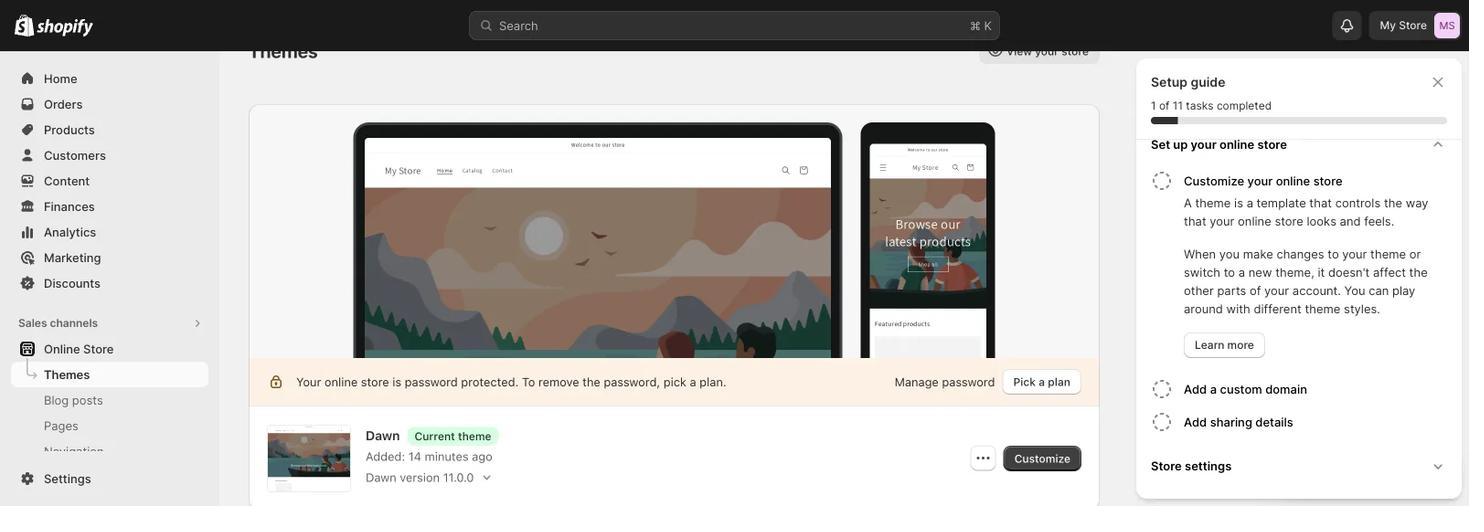 Task type: locate. For each thing, give the bounding box(es) containing it.
more
[[1227, 339, 1254, 352]]

a theme is a template that controls the way that your online store looks and feels.
[[1184, 196, 1428, 228]]

a
[[1247, 196, 1253, 210], [1239, 265, 1245, 279], [1210, 382, 1217, 396]]

1 horizontal spatial to
[[1328, 247, 1339, 261]]

that down a
[[1184, 214, 1206, 228]]

navigation link
[[11, 439, 208, 464]]

discounts
[[44, 276, 101, 290]]

2 vertical spatial a
[[1210, 382, 1217, 396]]

your up 'doesn't'
[[1342, 247, 1367, 261]]

1 horizontal spatial of
[[1250, 283, 1261, 298]]

online down is
[[1238, 214, 1271, 228]]

products
[[44, 123, 95, 137]]

setup guide dialog
[[1136, 59, 1462, 506]]

online
[[1220, 137, 1254, 151], [1276, 174, 1310, 188], [1238, 214, 1271, 228]]

marketing
[[44, 250, 101, 265]]

customize
[[1184, 174, 1244, 188]]

pages link
[[11, 413, 208, 439]]

setup
[[1151, 75, 1188, 90]]

your
[[1191, 137, 1217, 151], [1248, 174, 1273, 188], [1210, 214, 1235, 228], [1342, 247, 1367, 261], [1264, 283, 1289, 298]]

1 vertical spatial store
[[83, 342, 114, 356]]

to down you
[[1224, 265, 1235, 279]]

of inside when you make changes to your theme or switch to a new theme, it doesn't affect the other parts of your account. you can play around with different theme styles.
[[1250, 283, 1261, 298]]

you
[[1219, 247, 1240, 261]]

the down the or
[[1409, 265, 1428, 279]]

online inside button
[[1276, 174, 1310, 188]]

1 vertical spatial the
[[1409, 265, 1428, 279]]

0 horizontal spatial that
[[1184, 214, 1206, 228]]

add for add a custom domain
[[1184, 382, 1207, 396]]

2 horizontal spatial theme
[[1370, 247, 1406, 261]]

your up different
[[1264, 283, 1289, 298]]

and
[[1340, 214, 1361, 228]]

1 vertical spatial that
[[1184, 214, 1206, 228]]

add right mark add sharing details as done image on the right
[[1184, 415, 1207, 429]]

1 vertical spatial add
[[1184, 415, 1207, 429]]

settings link
[[11, 466, 208, 492]]

1 add from the top
[[1184, 382, 1207, 396]]

2 vertical spatial store
[[1275, 214, 1303, 228]]

1 vertical spatial a
[[1239, 265, 1245, 279]]

0 horizontal spatial store
[[83, 342, 114, 356]]

theme down account.
[[1305, 302, 1341, 316]]

make
[[1243, 247, 1273, 261]]

other
[[1184, 283, 1214, 298]]

1 vertical spatial store
[[1313, 174, 1343, 188]]

1 vertical spatial of
[[1250, 283, 1261, 298]]

store
[[1257, 137, 1287, 151], [1313, 174, 1343, 188], [1275, 214, 1303, 228]]

a right is
[[1247, 196, 1253, 210]]

store settings button
[[1144, 446, 1454, 486]]

controls
[[1335, 196, 1381, 210]]

search
[[499, 18, 538, 32]]

0 vertical spatial a
[[1247, 196, 1253, 210]]

store settings
[[1151, 459, 1232, 473]]

1 horizontal spatial that
[[1309, 196, 1332, 210]]

domain
[[1265, 382, 1307, 396]]

add a custom domain
[[1184, 382, 1307, 396]]

of down the new
[[1250, 283, 1261, 298]]

analytics
[[44, 225, 96, 239]]

store inside store settings button
[[1151, 459, 1182, 473]]

theme
[[1195, 196, 1231, 210], [1370, 247, 1406, 261], [1305, 302, 1341, 316]]

online store link
[[11, 336, 208, 362]]

1 horizontal spatial store
[[1151, 459, 1182, 473]]

0 vertical spatial theme
[[1195, 196, 1231, 210]]

custom
[[1220, 382, 1262, 396]]

0 vertical spatial store
[[1257, 137, 1287, 151]]

2 horizontal spatial store
[[1399, 19, 1427, 32]]

1 vertical spatial theme
[[1370, 247, 1406, 261]]

the up the feels.
[[1384, 196, 1402, 210]]

1 vertical spatial to
[[1224, 265, 1235, 279]]

up
[[1173, 137, 1188, 151]]

store left settings at the bottom of page
[[1151, 459, 1182, 473]]

store up the customize your online store
[[1257, 137, 1287, 151]]

store down sales channels button
[[83, 342, 114, 356]]

settings
[[1185, 459, 1232, 473]]

mark add a custom domain as done image
[[1151, 378, 1173, 400]]

preferences
[[44, 470, 111, 484]]

online inside button
[[1220, 137, 1254, 151]]

your down is
[[1210, 214, 1235, 228]]

you
[[1344, 283, 1365, 298]]

add a custom domain button
[[1184, 373, 1454, 406]]

store right my
[[1399, 19, 1427, 32]]

your inside a theme is a template that controls the way that your online store looks and feels.
[[1210, 214, 1235, 228]]

2 add from the top
[[1184, 415, 1207, 429]]

⌘
[[970, 18, 981, 32]]

that up looks
[[1309, 196, 1332, 210]]

mark customize your online store as done image
[[1151, 170, 1173, 192]]

changes
[[1277, 247, 1324, 261]]

a
[[1184, 196, 1192, 210]]

when you make changes to your theme or switch to a new theme, it doesn't affect the other parts of your account. you can play around with different theme styles.
[[1184, 247, 1428, 316]]

customers link
[[11, 143, 208, 168]]

orders
[[44, 97, 83, 111]]

the inside a theme is a template that controls the way that your online store looks and feels.
[[1384, 196, 1402, 210]]

store inside a theme is a template that controls the way that your online store looks and feels.
[[1275, 214, 1303, 228]]

store down template at the right top
[[1275, 214, 1303, 228]]

online up template at the right top
[[1276, 174, 1310, 188]]

add sharing details button
[[1184, 406, 1454, 439]]

looks
[[1307, 214, 1336, 228]]

the
[[1384, 196, 1402, 210], [1409, 265, 1428, 279]]

of
[[1159, 99, 1170, 112], [1250, 283, 1261, 298]]

0 horizontal spatial of
[[1159, 99, 1170, 112]]

0 horizontal spatial the
[[1384, 196, 1402, 210]]

settings
[[44, 472, 91, 486]]

2 horizontal spatial a
[[1247, 196, 1253, 210]]

0 vertical spatial online
[[1220, 137, 1254, 151]]

0 vertical spatial the
[[1384, 196, 1402, 210]]

theme down 'customize'
[[1195, 196, 1231, 210]]

completed
[[1217, 99, 1272, 112]]

online inside a theme is a template that controls the way that your online store looks and feels.
[[1238, 214, 1271, 228]]

1 horizontal spatial a
[[1239, 265, 1245, 279]]

customize your online store element
[[1147, 194, 1454, 358]]

store inside online store link
[[83, 342, 114, 356]]

1 vertical spatial online
[[1276, 174, 1310, 188]]

2 vertical spatial store
[[1151, 459, 1182, 473]]

to up 'doesn't'
[[1328, 247, 1339, 261]]

details
[[1256, 415, 1293, 429]]

a left custom at the bottom of the page
[[1210, 382, 1217, 396]]

1 horizontal spatial the
[[1409, 265, 1428, 279]]

store up controls
[[1313, 174, 1343, 188]]

to
[[1328, 247, 1339, 261], [1224, 265, 1235, 279]]

or
[[1409, 247, 1421, 261]]

switch
[[1184, 265, 1220, 279]]

0 horizontal spatial a
[[1210, 382, 1217, 396]]

2 vertical spatial online
[[1238, 214, 1271, 228]]

0 vertical spatial to
[[1328, 247, 1339, 261]]

a inside add a custom domain button
[[1210, 382, 1217, 396]]

1
[[1151, 99, 1156, 112]]

1 horizontal spatial theme
[[1305, 302, 1341, 316]]

your right up
[[1191, 137, 1217, 151]]

your up template at the right top
[[1248, 174, 1273, 188]]

channels
[[50, 317, 98, 330]]

sales channels button
[[11, 311, 208, 336]]

that
[[1309, 196, 1332, 210], [1184, 214, 1206, 228]]

0 vertical spatial store
[[1399, 19, 1427, 32]]

theme up affect
[[1370, 247, 1406, 261]]

themes
[[44, 368, 90, 382]]

store for my store
[[1399, 19, 1427, 32]]

0 horizontal spatial theme
[[1195, 196, 1231, 210]]

a left the new
[[1239, 265, 1245, 279]]

home link
[[11, 66, 208, 91]]

online down completed
[[1220, 137, 1254, 151]]

of right 1
[[1159, 99, 1170, 112]]

0 vertical spatial add
[[1184, 382, 1207, 396]]

11
[[1173, 99, 1183, 112]]

1 of 11 tasks completed
[[1151, 99, 1272, 112]]

add right the mark add a custom domain as done image
[[1184, 382, 1207, 396]]

parts
[[1217, 283, 1246, 298]]

affect
[[1373, 265, 1406, 279]]

posts
[[72, 393, 103, 407]]

theme inside a theme is a template that controls the way that your online store looks and feels.
[[1195, 196, 1231, 210]]

sales channels
[[18, 317, 98, 330]]



Task type: vqa. For each thing, say whether or not it's contained in the screenshot.
"Home" "link"
yes



Task type: describe. For each thing, give the bounding box(es) containing it.
styles.
[[1344, 302, 1380, 316]]

your inside button
[[1248, 174, 1273, 188]]

blog posts link
[[11, 388, 208, 413]]

way
[[1406, 196, 1428, 210]]

preferences link
[[11, 464, 208, 490]]

customize your online store button
[[1184, 165, 1454, 194]]

tasks
[[1186, 99, 1214, 112]]

sales
[[18, 317, 47, 330]]

shopify image
[[37, 19, 93, 37]]

sharing
[[1210, 415, 1252, 429]]

feels.
[[1364, 214, 1394, 228]]

mark add sharing details as done image
[[1151, 411, 1173, 433]]

discounts link
[[11, 271, 208, 296]]

online
[[44, 342, 80, 356]]

set up your online store
[[1151, 137, 1287, 151]]

set up your online store button
[[1144, 124, 1454, 165]]

products link
[[11, 117, 208, 143]]

marketing link
[[11, 245, 208, 271]]

0 vertical spatial that
[[1309, 196, 1332, 210]]

navigation
[[44, 444, 104, 458]]

customers
[[44, 148, 106, 162]]

add for add sharing details
[[1184, 415, 1207, 429]]

the inside when you make changes to your theme or switch to a new theme, it doesn't affect the other parts of your account. you can play around with different theme styles.
[[1409, 265, 1428, 279]]

store for online store
[[83, 342, 114, 356]]

new
[[1249, 265, 1272, 279]]

your inside button
[[1191, 137, 1217, 151]]

theme,
[[1275, 265, 1314, 279]]

with
[[1226, 302, 1250, 316]]

content link
[[11, 168, 208, 194]]

my store
[[1380, 19, 1427, 32]]

when
[[1184, 247, 1216, 261]]

add sharing details
[[1184, 415, 1293, 429]]

a inside when you make changes to your theme or switch to a new theme, it doesn't affect the other parts of your account. you can play around with different theme styles.
[[1239, 265, 1245, 279]]

guide
[[1191, 75, 1225, 90]]

store inside button
[[1257, 137, 1287, 151]]

learn
[[1195, 339, 1225, 352]]

online store
[[44, 342, 114, 356]]

blog
[[44, 393, 69, 407]]

template
[[1257, 196, 1306, 210]]

different
[[1254, 302, 1302, 316]]

orders link
[[11, 91, 208, 117]]

store inside button
[[1313, 174, 1343, 188]]

2 vertical spatial theme
[[1305, 302, 1341, 316]]

play
[[1392, 283, 1416, 298]]

my store image
[[1434, 13, 1460, 38]]

my
[[1380, 19, 1396, 32]]

0 horizontal spatial to
[[1224, 265, 1235, 279]]

⌘ k
[[970, 18, 992, 32]]

finances
[[44, 199, 95, 213]]

themes link
[[11, 362, 208, 388]]

setup guide
[[1151, 75, 1225, 90]]

k
[[984, 18, 992, 32]]

pages
[[44, 419, 79, 433]]

finances link
[[11, 194, 208, 219]]

analytics link
[[11, 219, 208, 245]]

can
[[1369, 283, 1389, 298]]

around
[[1184, 302, 1223, 316]]

doesn't
[[1328, 265, 1370, 279]]

shopify image
[[15, 14, 34, 36]]

is
[[1234, 196, 1243, 210]]

blog posts
[[44, 393, 103, 407]]

content
[[44, 174, 90, 188]]

account.
[[1293, 283, 1341, 298]]

set
[[1151, 137, 1170, 151]]

0 vertical spatial of
[[1159, 99, 1170, 112]]

home
[[44, 71, 77, 85]]

it
[[1318, 265, 1325, 279]]

learn more
[[1195, 339, 1254, 352]]

learn more link
[[1184, 333, 1265, 358]]

a inside a theme is a template that controls the way that your online store looks and feels.
[[1247, 196, 1253, 210]]



